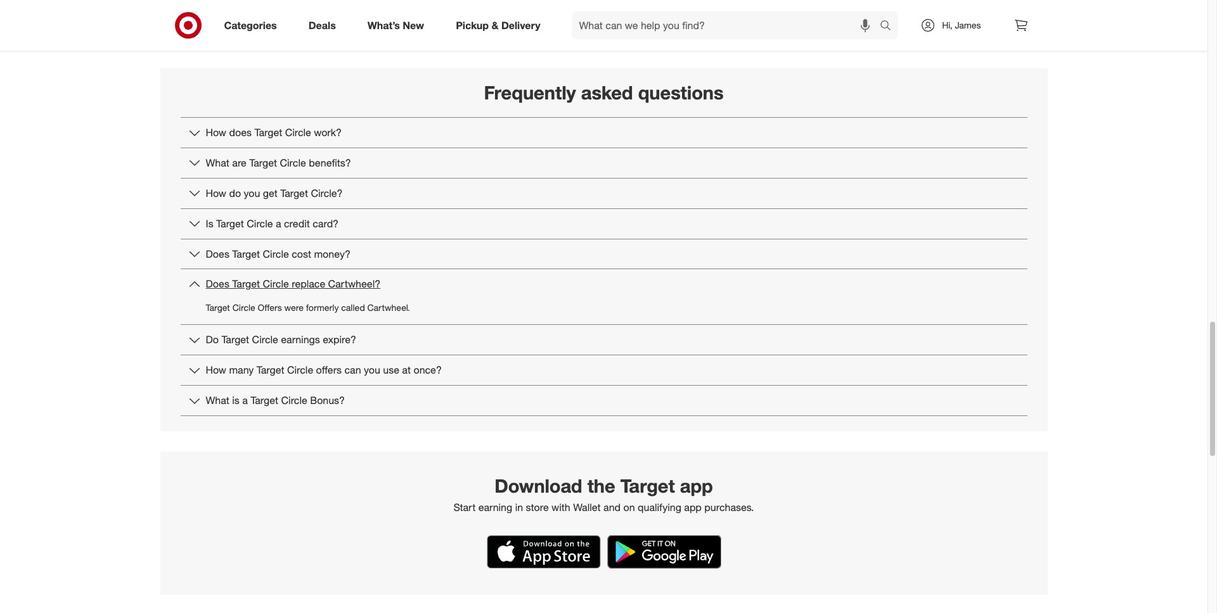 Task type: describe. For each thing, give the bounding box(es) containing it.
circle inside does target circle cost money? dropdown button
[[263, 248, 289, 260]]

a inside is target circle a credit card? dropdown button
[[276, 217, 281, 230]]

frequently asked questions
[[484, 81, 724, 104]]

a for redcard
[[514, 7, 519, 19]]

does for does target circle cost money?
[[206, 248, 229, 260]]

circle inside does target circle replace cartwheel? dropdown button
[[263, 278, 289, 291]]

1 redcard from the left
[[522, 7, 562, 19]]

replace
[[292, 278, 325, 291]]

do target circle earnings expire? button
[[180, 326, 1027, 355]]

get
[[263, 187, 278, 200]]

purchases.
[[705, 502, 754, 514]]

many
[[229, 364, 254, 377]]

store
[[526, 502, 549, 514]]

search
[[875, 20, 905, 33]]

does
[[229, 126, 252, 139]]

does target circle replace cartwheel?
[[206, 278, 380, 291]]

money?
[[314, 248, 351, 260]]

hi, james
[[942, 20, 981, 30]]

in
[[515, 502, 523, 514]]

what for what are target circle benefits?
[[206, 157, 229, 169]]

learn more about redcard link
[[587, 6, 711, 20]]

do
[[229, 187, 241, 200]]

what is a target circle bonus? button
[[180, 386, 1027, 416]]

is target circle a credit card?
[[206, 217, 339, 230]]

can
[[345, 364, 361, 377]]

deals
[[309, 19, 336, 31]]

target up do at the bottom left of page
[[206, 303, 230, 313]]

1 horizontal spatial you
[[364, 364, 380, 377]]

how for how does target circle work?
[[206, 126, 226, 139]]

cartwheel.
[[367, 303, 410, 313]]

circle inside what are target circle benefits? dropdown button
[[280, 157, 306, 169]]

0 vertical spatial you
[[244, 187, 260, 200]]

pickup
[[456, 19, 489, 31]]

what's
[[368, 19, 400, 31]]

work?
[[314, 126, 342, 139]]

learn
[[587, 7, 613, 19]]

james
[[955, 20, 981, 30]]

circle inside do target circle earnings expire? dropdown button
[[252, 334, 278, 346]]

is
[[232, 394, 240, 407]]

cost
[[292, 248, 311, 260]]

wallet
[[573, 502, 601, 514]]

pickup & delivery
[[456, 19, 541, 31]]

how for how many target circle offers can you use at once?
[[206, 364, 226, 377]]

does target circle cost money? button
[[180, 239, 1027, 269]]

1 vertical spatial app
[[684, 502, 702, 514]]

offers
[[316, 364, 342, 377]]

do
[[206, 334, 219, 346]]

at
[[402, 364, 411, 377]]

benefits?
[[309, 157, 351, 169]]

is target circle a credit card? button
[[180, 209, 1027, 239]]

about
[[642, 7, 668, 19]]

with
[[552, 502, 570, 514]]

and
[[604, 502, 621, 514]]

search button
[[875, 11, 905, 42]]

download on the appstore image
[[487, 536, 601, 570]]

yet?
[[565, 7, 584, 19]]

download the target app start earning in store with wallet and on qualifying app purchases.
[[454, 475, 754, 514]]

were
[[284, 303, 304, 313]]

circle inside how many target circle offers can you use at once? dropdown button
[[287, 364, 313, 377]]

expire?
[[323, 334, 356, 346]]

target right get
[[280, 187, 308, 200]]

how do you get target circle? button
[[180, 179, 1027, 208]]

what for what is a target circle bonus?
[[206, 394, 229, 407]]

target right many
[[257, 364, 284, 377]]

cartwheel?
[[328, 278, 380, 291]]

credit
[[284, 217, 310, 230]]

target inside download the target app start earning in store with wallet and on qualifying app purchases.
[[621, 475, 675, 498]]

what are target circle benefits? button
[[180, 148, 1027, 178]]

qualifying
[[638, 502, 682, 514]]

new
[[403, 19, 424, 31]]

what's new
[[368, 19, 424, 31]]

called
[[341, 303, 365, 313]]

get it on google play image
[[607, 536, 721, 570]]

on
[[624, 502, 635, 514]]

card?
[[313, 217, 339, 230]]



Task type: vqa. For each thing, say whether or not it's contained in the screenshot.
WITH
yes



Task type: locate. For each thing, give the bounding box(es) containing it.
1 how from the top
[[206, 126, 226, 139]]

does up do at the bottom left of page
[[206, 278, 229, 291]]

2 does from the top
[[206, 278, 229, 291]]

circle inside is target circle a credit card? dropdown button
[[247, 217, 273, 230]]

circle?
[[311, 187, 343, 200]]

1 horizontal spatial a
[[276, 217, 281, 230]]

circle inside how does target circle work? dropdown button
[[285, 126, 311, 139]]

1 does from the top
[[206, 248, 229, 260]]

What can we help you find? suggestions appear below search field
[[572, 11, 883, 39]]

0 vertical spatial what
[[206, 157, 229, 169]]

&
[[492, 19, 499, 31]]

do target circle earnings expire?
[[206, 334, 356, 346]]

redcard left yet?
[[522, 7, 562, 19]]

you right the do
[[244, 187, 260, 200]]

how
[[206, 126, 226, 139], [206, 187, 226, 200], [206, 364, 226, 377]]

you left the use
[[364, 364, 380, 377]]

delivery
[[501, 19, 541, 31]]

how left the do
[[206, 187, 226, 200]]

0 vertical spatial how
[[206, 126, 226, 139]]

does down is at the left top
[[206, 248, 229, 260]]

0 horizontal spatial redcard
[[522, 7, 562, 19]]

hi,
[[942, 20, 953, 30]]

1 what from the top
[[206, 157, 229, 169]]

pickup & delivery link
[[445, 11, 556, 39]]

asked
[[581, 81, 633, 104]]

0 vertical spatial a
[[514, 7, 519, 19]]

0 vertical spatial app
[[680, 475, 713, 498]]

are
[[232, 157, 247, 169]]

you
[[244, 187, 260, 200], [364, 364, 380, 377]]

target inside dropdown button
[[249, 157, 277, 169]]

app
[[680, 475, 713, 498], [684, 502, 702, 514]]

2 redcard from the left
[[671, 7, 711, 19]]

2 vertical spatial a
[[242, 394, 248, 407]]

download
[[495, 475, 582, 498]]

start
[[454, 502, 476, 514]]

have
[[490, 7, 511, 19]]

1 vertical spatial does
[[206, 278, 229, 291]]

target right is on the left
[[251, 394, 278, 407]]

does
[[206, 248, 229, 260], [206, 278, 229, 291]]

a
[[514, 7, 519, 19], [276, 217, 281, 230], [242, 394, 248, 407]]

don't
[[463, 7, 487, 19]]

how does target circle work?
[[206, 126, 342, 139]]

2 how from the top
[[206, 187, 226, 200]]

1 vertical spatial a
[[276, 217, 281, 230]]

how do you get target circle?
[[206, 187, 343, 200]]

frequently
[[484, 81, 576, 104]]

earning
[[479, 502, 512, 514]]

a right have
[[514, 7, 519, 19]]

app right qualifying
[[684, 502, 702, 514]]

redcard
[[522, 7, 562, 19], [671, 7, 711, 19]]

3 how from the top
[[206, 364, 226, 377]]

what left is on the left
[[206, 394, 229, 407]]

0 vertical spatial does
[[206, 248, 229, 260]]

how left does
[[206, 126, 226, 139]]

target up offers
[[232, 278, 260, 291]]

a inside what is a target circle bonus? dropdown button
[[242, 394, 248, 407]]

target right does
[[255, 126, 282, 139]]

does target circle replace cartwheel? button
[[180, 270, 1027, 299]]

2 vertical spatial how
[[206, 364, 226, 377]]

how many target circle offers can you use at once? button
[[180, 356, 1027, 386]]

what is a target circle bonus?
[[206, 394, 345, 407]]

what are target circle benefits?
[[206, 157, 351, 169]]

how many target circle offers can you use at once?
[[206, 364, 442, 377]]

once?
[[414, 364, 442, 377]]

target circle offers were formerly called cartwheel.
[[206, 303, 410, 313]]

categories link
[[213, 11, 293, 39]]

app up purchases.
[[680, 475, 713, 498]]

circle inside what is a target circle bonus? dropdown button
[[281, 394, 307, 407]]

1 vertical spatial how
[[206, 187, 226, 200]]

does for does target circle replace cartwheel?
[[206, 278, 229, 291]]

a left credit
[[276, 217, 281, 230]]

a right is on the left
[[242, 394, 248, 407]]

what's new link
[[357, 11, 440, 39]]

target down is target circle a credit card? at the left of page
[[232, 248, 260, 260]]

2 what from the top
[[206, 394, 229, 407]]

0 horizontal spatial a
[[242, 394, 248, 407]]

offers
[[258, 303, 282, 313]]

how left many
[[206, 364, 226, 377]]

target up qualifying
[[621, 475, 675, 498]]

target inside dropdown button
[[232, 248, 260, 260]]

does target circle cost money?
[[206, 248, 351, 260]]

2 horizontal spatial a
[[514, 7, 519, 19]]

more
[[615, 7, 639, 19]]

what left "are"
[[206, 157, 229, 169]]

0 horizontal spatial you
[[244, 187, 260, 200]]

redcard right about
[[671, 7, 711, 19]]

how for how do you get target circle?
[[206, 187, 226, 200]]

categories
[[224, 19, 277, 31]]

what
[[206, 157, 229, 169], [206, 394, 229, 407]]

target
[[255, 126, 282, 139], [249, 157, 277, 169], [280, 187, 308, 200], [216, 217, 244, 230], [232, 248, 260, 260], [232, 278, 260, 291], [206, 303, 230, 313], [222, 334, 249, 346], [257, 364, 284, 377], [251, 394, 278, 407], [621, 475, 675, 498]]

is
[[206, 217, 213, 230]]

don't have a redcard yet? learn more about redcard
[[463, 7, 711, 19]]

the
[[588, 475, 615, 498]]

does inside does target circle replace cartwheel? dropdown button
[[206, 278, 229, 291]]

use
[[383, 364, 399, 377]]

formerly
[[306, 303, 339, 313]]

deals link
[[298, 11, 352, 39]]

what inside what is a target circle bonus? dropdown button
[[206, 394, 229, 407]]

1 vertical spatial you
[[364, 364, 380, 377]]

1 vertical spatial what
[[206, 394, 229, 407]]

what inside what are target circle benefits? dropdown button
[[206, 157, 229, 169]]

does inside does target circle cost money? dropdown button
[[206, 248, 229, 260]]

earnings
[[281, 334, 320, 346]]

target right "are"
[[249, 157, 277, 169]]

target right do at the bottom left of page
[[222, 334, 249, 346]]

target right is at the left top
[[216, 217, 244, 230]]

bonus?
[[310, 394, 345, 407]]

circle
[[285, 126, 311, 139], [280, 157, 306, 169], [247, 217, 273, 230], [263, 248, 289, 260], [263, 278, 289, 291], [232, 303, 255, 313], [252, 334, 278, 346], [287, 364, 313, 377], [281, 394, 307, 407]]

1 horizontal spatial redcard
[[671, 7, 711, 19]]

how does target circle work? button
[[180, 118, 1027, 148]]

questions
[[638, 81, 724, 104]]

a for target
[[242, 394, 248, 407]]



